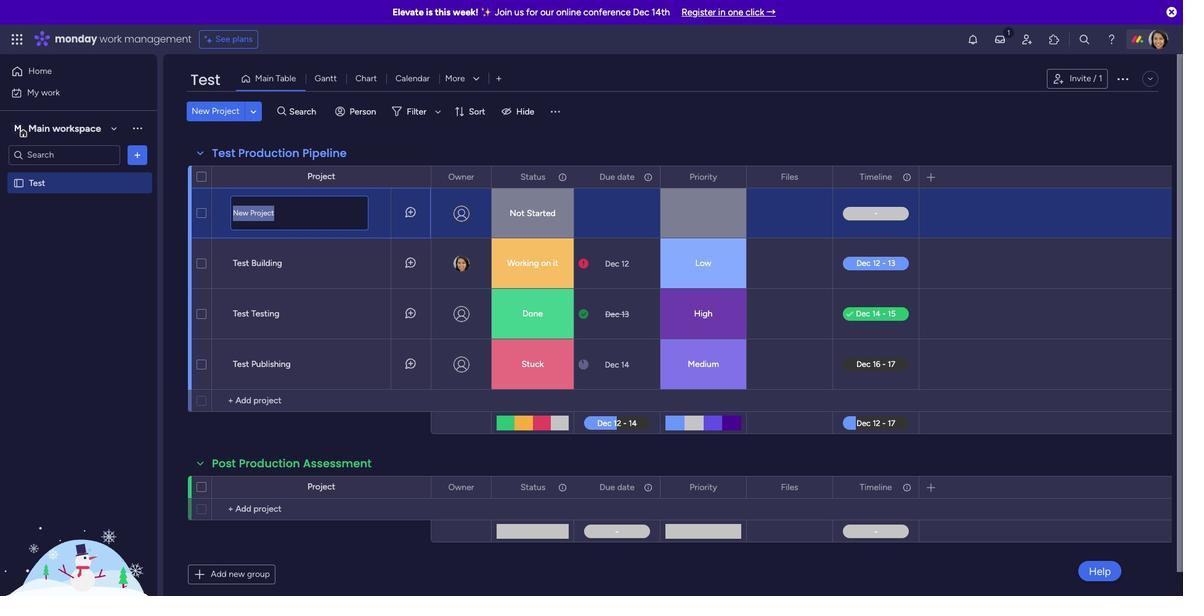 Task type: describe. For each thing, give the bounding box(es) containing it.
1 owner field from the top
[[445, 170, 477, 184]]

main for main workspace
[[28, 122, 50, 134]]

plans
[[232, 34, 253, 44]]

new project
[[192, 106, 240, 116]]

gantt button
[[305, 69, 346, 89]]

register in one click →
[[682, 7, 776, 18]]

high
[[694, 309, 713, 319]]

my work button
[[7, 83, 132, 103]]

hide
[[516, 106, 534, 117]]

Test field
[[187, 70, 223, 91]]

inbox image
[[994, 33, 1006, 46]]

building
[[251, 258, 282, 269]]

timeline for assessment
[[860, 482, 892, 493]]

1 image
[[1003, 25, 1014, 39]]

dec for dec 13
[[605, 310, 619, 319]]

chart button
[[346, 69, 386, 89]]

filter
[[407, 106, 426, 117]]

my work
[[27, 87, 60, 98]]

started
[[527, 208, 556, 219]]

due for second the due date field
[[600, 482, 615, 493]]

calendar button
[[386, 69, 439, 89]]

workspace image
[[12, 122, 24, 135]]

james peterson image
[[1149, 30, 1168, 49]]

low
[[695, 258, 712, 269]]

click
[[746, 7, 764, 18]]

is
[[426, 7, 433, 18]]

done
[[523, 309, 543, 319]]

post production assessment
[[212, 456, 372, 471]]

more button
[[439, 69, 488, 89]]

test for test publishing
[[233, 359, 249, 370]]

working on it
[[507, 258, 558, 269]]

public board image
[[13, 177, 25, 189]]

status field for assessment
[[517, 481, 549, 495]]

2 priority field from the top
[[687, 481, 720, 495]]

test building
[[233, 258, 282, 269]]

timeline for pipeline
[[860, 172, 892, 182]]

menu image
[[549, 105, 562, 118]]

see plans button
[[199, 30, 258, 49]]

main table
[[255, 73, 296, 84]]

New Project text field
[[231, 205, 368, 222]]

pipeline
[[303, 145, 347, 161]]

help
[[1089, 565, 1111, 578]]

join
[[495, 7, 512, 18]]

sort button
[[449, 102, 493, 121]]

work for my
[[41, 87, 60, 98]]

dec for dec 14
[[605, 360, 619, 369]]

new project button
[[187, 102, 245, 121]]

2 date from the top
[[617, 482, 635, 493]]

m
[[14, 123, 22, 133]]

1
[[1099, 73, 1102, 84]]

apps image
[[1048, 33, 1061, 46]]

add view image
[[496, 74, 501, 84]]

project inside button
[[212, 106, 240, 116]]

status for test production pipeline
[[521, 172, 546, 182]]

publishing
[[251, 359, 291, 370]]

timeline field for test production pipeline
[[857, 170, 895, 184]]

add new group button
[[188, 565, 276, 585]]

test inside field
[[190, 70, 220, 90]]

Search in workspace field
[[26, 148, 103, 162]]

register
[[682, 7, 716, 18]]

week!
[[453, 7, 479, 18]]

monday work management
[[55, 32, 191, 46]]

2 + add project text field from the top
[[218, 502, 425, 517]]

not
[[510, 208, 525, 219]]

sort
[[469, 106, 485, 117]]

stuck
[[522, 359, 544, 370]]

help button
[[1079, 561, 1122, 582]]

work for monday
[[100, 32, 122, 46]]

group
[[247, 569, 270, 580]]

online
[[556, 7, 581, 18]]

1 date from the top
[[617, 172, 635, 182]]

on
[[541, 258, 551, 269]]

arrow down image
[[431, 104, 446, 119]]

filter button
[[387, 102, 446, 121]]

lottie animation image
[[0, 472, 157, 597]]

not started
[[510, 208, 556, 219]]

working
[[507, 258, 539, 269]]

due for second the due date field from the bottom of the page
[[600, 172, 615, 182]]

my
[[27, 87, 39, 98]]

column information image for status
[[558, 483, 568, 493]]

management
[[124, 32, 191, 46]]

post
[[212, 456, 236, 471]]

1 + add project text field from the top
[[218, 394, 425, 409]]

angle down image
[[251, 107, 256, 116]]

invite
[[1070, 73, 1091, 84]]

14th
[[652, 7, 670, 18]]

test for test testing
[[233, 309, 249, 319]]

→
[[767, 7, 776, 18]]

test for test production pipeline
[[212, 145, 235, 161]]

monday
[[55, 32, 97, 46]]

new
[[192, 106, 210, 116]]

Test Production Pipeline field
[[209, 145, 350, 161]]

new
[[229, 569, 245, 580]]

production for test
[[238, 145, 300, 161]]

us
[[514, 7, 524, 18]]

help image
[[1106, 33, 1118, 46]]

see plans
[[216, 34, 253, 44]]

in
[[718, 7, 726, 18]]

add new group
[[211, 569, 270, 580]]

hide button
[[496, 102, 542, 121]]

12
[[621, 259, 629, 268]]

dec 14
[[605, 360, 629, 369]]

14
[[621, 360, 629, 369]]

1 files from the top
[[781, 172, 798, 182]]

testing
[[251, 309, 279, 319]]



Task type: locate. For each thing, give the bounding box(es) containing it.
timeline field for post production assessment
[[857, 481, 895, 495]]

production
[[238, 145, 300, 161], [239, 456, 300, 471]]

main workspace
[[28, 122, 101, 134]]

date
[[617, 172, 635, 182], [617, 482, 635, 493]]

chart
[[355, 73, 377, 84]]

notifications image
[[967, 33, 979, 46]]

2 files from the top
[[781, 482, 798, 493]]

1 vertical spatial main
[[28, 122, 50, 134]]

project for post production assessment
[[307, 482, 335, 492]]

0 vertical spatial date
[[617, 172, 635, 182]]

v2 done deadline image
[[579, 308, 589, 320]]

it
[[553, 258, 558, 269]]

2 due from the top
[[600, 482, 615, 493]]

see
[[216, 34, 230, 44]]

invite members image
[[1021, 33, 1033, 46]]

priority for first priority field
[[690, 172, 717, 182]]

1 vertical spatial timeline
[[860, 482, 892, 493]]

dapulse checkmark sign image
[[847, 308, 853, 322]]

more
[[445, 73, 465, 84]]

0 vertical spatial due date field
[[597, 170, 638, 184]]

Files field
[[778, 170, 801, 184], [778, 481, 801, 495]]

test publishing
[[233, 359, 291, 370]]

1 vertical spatial project
[[307, 171, 335, 182]]

1 priority field from the top
[[687, 170, 720, 184]]

main for main table
[[255, 73, 274, 84]]

2 due date field from the top
[[597, 481, 638, 495]]

0 vertical spatial due
[[600, 172, 615, 182]]

2 priority from the top
[[690, 482, 717, 493]]

1 vertical spatial due date field
[[597, 481, 638, 495]]

1 vertical spatial priority field
[[687, 481, 720, 495]]

2 owner from the top
[[448, 482, 474, 493]]

test production pipeline
[[212, 145, 347, 161]]

invite / 1 button
[[1047, 69, 1108, 89]]

1 horizontal spatial work
[[100, 32, 122, 46]]

0 vertical spatial status
[[521, 172, 546, 182]]

add
[[211, 569, 227, 580]]

1 horizontal spatial column information image
[[643, 483, 653, 493]]

✨
[[481, 7, 493, 18]]

test inside "list box"
[[29, 178, 45, 188]]

test right public board image
[[29, 178, 45, 188]]

main inside workspace selection element
[[28, 122, 50, 134]]

1 vertical spatial owner field
[[445, 481, 477, 495]]

1 priority from the top
[[690, 172, 717, 182]]

test left publishing
[[233, 359, 249, 370]]

elevate
[[392, 7, 424, 18]]

1 vertical spatial + add project text field
[[218, 502, 425, 517]]

expand board header image
[[1146, 74, 1155, 84]]

our
[[540, 7, 554, 18]]

Due date field
[[597, 170, 638, 184], [597, 481, 638, 495]]

Post Production Assessment field
[[209, 456, 375, 472]]

production right post
[[239, 456, 300, 471]]

due date for second the due date field from the bottom of the page
[[600, 172, 635, 182]]

test for test building
[[233, 258, 249, 269]]

project right new
[[212, 106, 240, 116]]

test inside 'field'
[[212, 145, 235, 161]]

2 column information image from the left
[[643, 483, 653, 493]]

1 owner from the top
[[448, 172, 474, 182]]

1 vertical spatial status
[[521, 482, 546, 493]]

1 timeline field from the top
[[857, 170, 895, 184]]

2 timeline from the top
[[860, 482, 892, 493]]

2 timeline field from the top
[[857, 481, 895, 495]]

0 vertical spatial work
[[100, 32, 122, 46]]

owner for first 'owner' field from the bottom of the page
[[448, 482, 474, 493]]

test left testing
[[233, 309, 249, 319]]

+ Add project text field
[[218, 394, 425, 409], [218, 502, 425, 517]]

0 vertical spatial due date
[[600, 172, 635, 182]]

0 vertical spatial owner
[[448, 172, 474, 182]]

home button
[[7, 62, 132, 81]]

select product image
[[11, 33, 23, 46]]

0 vertical spatial main
[[255, 73, 274, 84]]

0 vertical spatial timeline
[[860, 172, 892, 182]]

v2 search image
[[277, 105, 286, 118]]

project for test production pipeline
[[307, 171, 335, 182]]

main table button
[[236, 69, 305, 89]]

work inside button
[[41, 87, 60, 98]]

0 vertical spatial + add project text field
[[218, 394, 425, 409]]

work right my
[[41, 87, 60, 98]]

/
[[1093, 73, 1097, 84]]

0 vertical spatial priority
[[690, 172, 717, 182]]

for
[[526, 7, 538, 18]]

2 due date from the top
[[600, 482, 635, 493]]

2 files field from the top
[[778, 481, 801, 495]]

test
[[190, 70, 220, 90], [212, 145, 235, 161], [29, 178, 45, 188], [233, 258, 249, 269], [233, 309, 249, 319], [233, 359, 249, 370]]

dec for dec 12
[[605, 259, 619, 268]]

main left table
[[255, 73, 274, 84]]

0 vertical spatial timeline field
[[857, 170, 895, 184]]

production inside 'field'
[[238, 145, 300, 161]]

lottie animation element
[[0, 472, 157, 597]]

0 vertical spatial status field
[[517, 170, 549, 184]]

option
[[0, 172, 157, 174]]

0 vertical spatial project
[[212, 106, 240, 116]]

production down v2 search image
[[238, 145, 300, 161]]

2 vertical spatial project
[[307, 482, 335, 492]]

production for post
[[239, 456, 300, 471]]

project down pipeline
[[307, 171, 335, 182]]

column information image
[[558, 483, 568, 493], [643, 483, 653, 493]]

calendar
[[395, 73, 430, 84]]

0 horizontal spatial main
[[28, 122, 50, 134]]

medium
[[688, 359, 719, 370]]

0 horizontal spatial work
[[41, 87, 60, 98]]

2 owner field from the top
[[445, 481, 477, 495]]

0 vertical spatial owner field
[[445, 170, 477, 184]]

0 vertical spatial files field
[[778, 170, 801, 184]]

status field for pipeline
[[517, 170, 549, 184]]

priority
[[690, 172, 717, 182], [690, 482, 717, 493]]

elevate is this week! ✨ join us for our online conference dec 14th
[[392, 7, 670, 18]]

1 status field from the top
[[517, 170, 549, 184]]

due
[[600, 172, 615, 182], [600, 482, 615, 493]]

register in one click → link
[[682, 7, 776, 18]]

Owner field
[[445, 170, 477, 184], [445, 481, 477, 495]]

Timeline field
[[857, 170, 895, 184], [857, 481, 895, 495]]

timeline
[[860, 172, 892, 182], [860, 482, 892, 493]]

Status field
[[517, 170, 549, 184], [517, 481, 549, 495]]

column information image
[[558, 172, 568, 182], [643, 172, 653, 182], [902, 172, 912, 182], [902, 483, 912, 493]]

person
[[350, 106, 376, 117]]

priority for 1st priority field from the bottom of the page
[[690, 482, 717, 493]]

gantt
[[315, 73, 337, 84]]

main
[[255, 73, 274, 84], [28, 122, 50, 134]]

Search field
[[286, 103, 323, 120]]

workspace selection element
[[12, 121, 103, 137]]

invite / 1
[[1070, 73, 1102, 84]]

test up new
[[190, 70, 220, 90]]

1 vertical spatial due
[[600, 482, 615, 493]]

1 vertical spatial date
[[617, 482, 635, 493]]

dec
[[633, 7, 649, 18], [605, 259, 619, 268], [605, 310, 619, 319], [605, 360, 619, 369]]

this
[[435, 7, 451, 18]]

1 vertical spatial due date
[[600, 482, 635, 493]]

conference
[[583, 7, 631, 18]]

main inside button
[[255, 73, 274, 84]]

2 status field from the top
[[517, 481, 549, 495]]

due date for second the due date field
[[600, 482, 635, 493]]

1 files field from the top
[[778, 170, 801, 184]]

options image
[[131, 149, 144, 161], [474, 477, 483, 498], [557, 477, 566, 498], [643, 477, 651, 498]]

0 vertical spatial priority field
[[687, 170, 720, 184]]

column information image for due date
[[643, 483, 653, 493]]

1 vertical spatial status field
[[517, 481, 549, 495]]

production inside field
[[239, 456, 300, 471]]

Priority field
[[687, 170, 720, 184], [687, 481, 720, 495]]

2 status from the top
[[521, 482, 546, 493]]

test testing
[[233, 309, 279, 319]]

one
[[728, 7, 743, 18]]

workspace options image
[[131, 122, 144, 134]]

dec left 12
[[605, 259, 619, 268]]

v2 overdue deadline image
[[579, 258, 589, 270]]

home
[[28, 66, 52, 76]]

dec 13
[[605, 310, 629, 319]]

test left building
[[233, 258, 249, 269]]

1 vertical spatial production
[[239, 456, 300, 471]]

1 due from the top
[[600, 172, 615, 182]]

status
[[521, 172, 546, 182], [521, 482, 546, 493]]

0 horizontal spatial column information image
[[558, 483, 568, 493]]

workspace
[[52, 122, 101, 134]]

dec left '14'
[[605, 360, 619, 369]]

1 vertical spatial owner
[[448, 482, 474, 493]]

status for post production assessment
[[521, 482, 546, 493]]

1 vertical spatial priority
[[690, 482, 717, 493]]

assessment
[[303, 456, 372, 471]]

project down assessment
[[307, 482, 335, 492]]

work right monday
[[100, 32, 122, 46]]

files
[[781, 172, 798, 182], [781, 482, 798, 493]]

1 vertical spatial files
[[781, 482, 798, 493]]

1 vertical spatial timeline field
[[857, 481, 895, 495]]

1 vertical spatial files field
[[778, 481, 801, 495]]

dec left 14th
[[633, 7, 649, 18]]

13
[[621, 310, 629, 319]]

options image
[[1115, 71, 1130, 86], [474, 167, 483, 188], [557, 167, 566, 188], [643, 167, 651, 188], [902, 167, 910, 188], [729, 477, 738, 498], [815, 477, 824, 498], [902, 477, 910, 498]]

main right workspace icon
[[28, 122, 50, 134]]

owner
[[448, 172, 474, 182], [448, 482, 474, 493]]

table
[[276, 73, 296, 84]]

test list box
[[0, 170, 157, 360]]

1 column information image from the left
[[558, 483, 568, 493]]

test down the new project button
[[212, 145, 235, 161]]

1 due date from the top
[[600, 172, 635, 182]]

dec left 13
[[605, 310, 619, 319]]

0 vertical spatial production
[[238, 145, 300, 161]]

1 due date field from the top
[[597, 170, 638, 184]]

dec 12
[[605, 259, 629, 268]]

owner for 2nd 'owner' field from the bottom
[[448, 172, 474, 182]]

1 status from the top
[[521, 172, 546, 182]]

1 timeline from the top
[[860, 172, 892, 182]]

search everything image
[[1078, 33, 1091, 46]]

person button
[[330, 102, 384, 121]]

1 horizontal spatial main
[[255, 73, 274, 84]]

0 vertical spatial files
[[781, 172, 798, 182]]

1 vertical spatial work
[[41, 87, 60, 98]]



Task type: vqa. For each thing, say whether or not it's contained in the screenshot.
Add new group
yes



